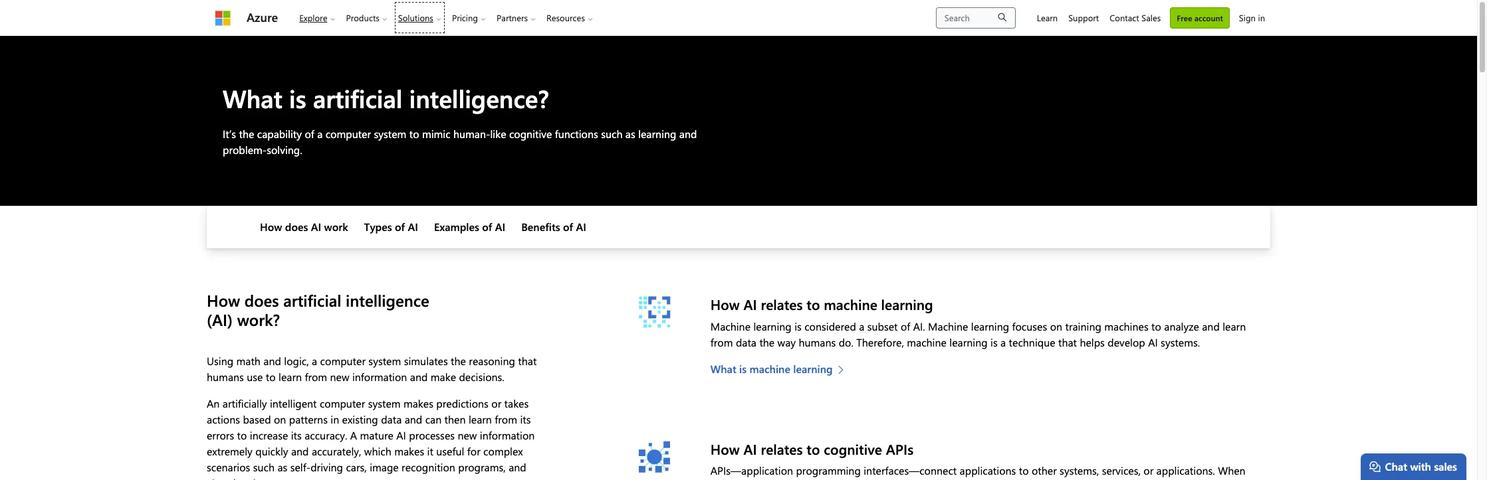 Task type: locate. For each thing, give the bounding box(es) containing it.
0 horizontal spatial intelligent
[[270, 397, 317, 411]]

products button
[[341, 0, 393, 35]]

or
[[491, 397, 501, 411], [1144, 464, 1154, 478]]

does right the (ai)
[[244, 290, 279, 311]]

1 vertical spatial such
[[253, 461, 275, 475]]

2 vertical spatial system
[[368, 397, 401, 411]]

1 vertical spatial learn
[[279, 370, 302, 384]]

as right functions
[[625, 127, 635, 141]]

1 vertical spatial computer
[[320, 354, 366, 368]]

chat with sales
[[1385, 460, 1457, 474]]

relates inside how ai relates to cognitive apis apis—application programming interfaces—connect applications to other systems, services, or applications. when you use cognitive apis, you're requesting access to a library of domain-specific intelligent models.
[[761, 440, 803, 458]]

machine up what is machine learning
[[711, 319, 751, 333]]

use down apis—application
[[731, 480, 747, 481]]

image
[[370, 461, 399, 475]]

on
[[1050, 319, 1062, 333], [274, 413, 286, 427]]

1 vertical spatial humans
[[207, 370, 244, 384]]

2 horizontal spatial cognitive
[[824, 440, 882, 458]]

mature
[[360, 429, 393, 443]]

1 horizontal spatial machine
[[928, 319, 968, 333]]

does inside how does artificial intelligence (ai) work?
[[244, 290, 279, 311]]

0 horizontal spatial machine
[[711, 319, 751, 333]]

0 vertical spatial makes
[[403, 397, 433, 411]]

to left analyze
[[1151, 319, 1161, 333]]

work
[[324, 220, 348, 234]]

0 vertical spatial such
[[601, 127, 623, 141]]

such up the assistants. at the bottom
[[253, 461, 275, 475]]

1 vertical spatial information
[[480, 429, 535, 443]]

of
[[305, 127, 314, 141], [395, 220, 405, 234], [482, 220, 492, 234], [563, 220, 573, 234], [901, 319, 910, 333], [992, 480, 1002, 481]]

1 horizontal spatial humans
[[799, 335, 836, 349]]

0 vertical spatial humans
[[799, 335, 836, 349]]

Global search field
[[936, 7, 1016, 28]]

systems.
[[1161, 335, 1200, 349]]

of inside how ai relates to cognitive apis apis—application programming interfaces—connect applications to other systems, services, or applications. when you use cognitive apis, you're requesting access to a library of domain-specific intelligent models.
[[992, 480, 1002, 481]]

system inside the it's the capability of a computer system to mimic human-like cognitive functions such as learning and problem-solving.
[[374, 127, 406, 141]]

1 vertical spatial from
[[305, 370, 327, 384]]

on inside "how ai relates to machine learning machine learning is considered a subset of ai. machine learning focuses on training machines to analyze and learn from data the way humans do. therefore, machine learning is a technique that helps develop ai systems."
[[1050, 319, 1062, 333]]

1 horizontal spatial on
[[1050, 319, 1062, 333]]

is inside "link"
[[739, 362, 747, 376]]

data up the mature at the bottom of page
[[381, 413, 402, 427]]

learning
[[638, 127, 676, 141], [881, 295, 933, 314], [753, 319, 792, 333], [971, 319, 1009, 333], [950, 335, 988, 349], [793, 362, 833, 376]]

0 horizontal spatial from
[[305, 370, 327, 384]]

accuracy.
[[305, 429, 347, 443]]

computer inside the it's the capability of a computer system to mimic human-like cognitive functions such as learning and problem-solving.
[[326, 127, 371, 141]]

a inside the it's the capability of a computer system to mimic human-like cognitive functions such as learning and problem-solving.
[[317, 127, 323, 141]]

relates up way
[[761, 295, 803, 314]]

capability
[[257, 127, 302, 141]]

1 horizontal spatial new
[[458, 429, 477, 443]]

2 horizontal spatial learn
[[1223, 319, 1246, 333]]

0 vertical spatial relates
[[761, 295, 803, 314]]

machine down way
[[750, 362, 790, 376]]

1 vertical spatial new
[[458, 429, 477, 443]]

1 vertical spatial machine
[[907, 335, 947, 349]]

machine right "ai."
[[928, 319, 968, 333]]

a right "capability"
[[317, 127, 323, 141]]

0 horizontal spatial machine
[[750, 362, 790, 376]]

use inside using math and logic, a computer system simulates the reasoning that humans use to learn from new information and make decisions.
[[247, 370, 263, 384]]

0 vertical spatial does
[[285, 220, 308, 234]]

system up existing
[[368, 397, 401, 411]]

1 horizontal spatial use
[[731, 480, 747, 481]]

0 horizontal spatial the
[[239, 127, 254, 141]]

of inside "how ai relates to machine learning machine learning is considered a subset of ai. machine learning focuses on training machines to analyze and learn from data the way humans do. therefore, machine learning is a technique that helps develop ai systems."
[[901, 319, 910, 333]]

chat
[[1385, 460, 1407, 474]]

from down takes
[[495, 413, 517, 427]]

computer down what is artificial intelligence?
[[326, 127, 371, 141]]

1 horizontal spatial learn
[[469, 413, 492, 427]]

cognitive up programming
[[824, 440, 882, 458]]

to inside using math and logic, a computer system simulates the reasoning that humans use to learn from new information and make decisions.
[[266, 370, 276, 384]]

other
[[1032, 464, 1057, 478]]

new up for
[[458, 429, 477, 443]]

then
[[444, 413, 466, 427]]

azure
[[247, 9, 278, 25]]

1 vertical spatial as
[[277, 461, 287, 475]]

1 vertical spatial artificial
[[283, 290, 341, 311]]

that right reasoning
[[518, 354, 537, 368]]

2 vertical spatial learn
[[469, 413, 492, 427]]

extremely
[[207, 445, 253, 459]]

0 vertical spatial new
[[330, 370, 349, 384]]

1 vertical spatial in
[[331, 413, 339, 427]]

with
[[1410, 460, 1431, 474]]

computer inside an artificially intelligent computer system makes predictions or takes actions based on patterns in existing data and can then learn from its errors to increase its accuracy. a mature ai processes new information extremely quickly and accurately, which makes it useful for complex scenarios such as self-driving cars, image recognition programs, and virtual assistants.
[[320, 397, 365, 411]]

1 horizontal spatial as
[[625, 127, 635, 141]]

2 vertical spatial from
[[495, 413, 517, 427]]

in up accuracy.
[[331, 413, 339, 427]]

to
[[409, 127, 419, 141], [807, 295, 820, 314], [1151, 319, 1161, 333], [266, 370, 276, 384], [237, 429, 247, 443], [807, 440, 820, 458], [1019, 464, 1029, 478], [939, 480, 949, 481]]

1 vertical spatial its
[[291, 429, 302, 443]]

solving.
[[267, 143, 302, 157]]

1 vertical spatial the
[[759, 335, 775, 349]]

and
[[679, 127, 697, 141], [1202, 319, 1220, 333], [263, 354, 281, 368], [410, 370, 428, 384], [405, 413, 422, 427], [291, 445, 309, 459], [509, 461, 526, 475]]

machine down "ai."
[[907, 335, 947, 349]]

or inside how ai relates to cognitive apis apis—application programming interfaces—connect applications to other systems, services, or applications. when you use cognitive apis, you're requesting access to a library of domain-specific intelligent models.
[[1144, 464, 1154, 478]]

to inside the it's the capability of a computer system to mimic human-like cognitive functions such as learning and problem-solving.
[[409, 127, 419, 141]]

training
[[1065, 319, 1101, 333]]

how does ai work
[[260, 220, 348, 234]]

0 vertical spatial that
[[1058, 335, 1077, 349]]

to up artificially
[[266, 370, 276, 384]]

support
[[1068, 12, 1099, 23]]

math
[[236, 354, 261, 368]]

system down what is artificial intelligence?
[[374, 127, 406, 141]]

1 horizontal spatial its
[[520, 413, 531, 427]]

0 vertical spatial what
[[223, 82, 283, 114]]

0 vertical spatial or
[[491, 397, 501, 411]]

a
[[317, 127, 323, 141], [859, 319, 864, 333], [1001, 335, 1006, 349], [312, 354, 317, 368], [951, 480, 957, 481]]

0 horizontal spatial learn
[[279, 370, 302, 384]]

like
[[490, 127, 506, 141]]

of right examples
[[482, 220, 492, 234]]

systems,
[[1060, 464, 1099, 478]]

ai
[[311, 220, 321, 234], [408, 220, 418, 234], [495, 220, 505, 234], [576, 220, 586, 234], [744, 295, 757, 314], [1148, 335, 1158, 349], [396, 429, 406, 443], [744, 440, 757, 458]]

apis,
[[796, 480, 818, 481]]

apis—application
[[711, 464, 793, 478]]

that
[[1058, 335, 1077, 349], [518, 354, 537, 368]]

solutions
[[398, 12, 433, 23]]

in right sign on the right top
[[1258, 12, 1265, 23]]

a
[[350, 429, 357, 443]]

machine up considered
[[824, 295, 877, 314]]

computer up existing
[[320, 397, 365, 411]]

such right functions
[[601, 127, 623, 141]]

0 horizontal spatial such
[[253, 461, 275, 475]]

to left mimic on the top of page
[[409, 127, 419, 141]]

1 vertical spatial does
[[244, 290, 279, 311]]

1 vertical spatial or
[[1144, 464, 1154, 478]]

0 vertical spatial on
[[1050, 319, 1062, 333]]

chat with sales button
[[1361, 454, 1467, 481]]

0 vertical spatial learn
[[1223, 319, 1246, 333]]

the left way
[[759, 335, 775, 349]]

as
[[625, 127, 635, 141], [277, 461, 287, 475]]

data up what is machine learning
[[736, 335, 757, 349]]

use
[[247, 370, 263, 384], [731, 480, 747, 481]]

system inside an artificially intelligent computer system makes predictions or takes actions based on patterns in existing data and can then learn from its errors to increase its accuracy. a mature ai processes new information extremely quickly and accurately, which makes it useful for complex scenarios such as self-driving cars, image recognition programs, and virtual assistants.
[[368, 397, 401, 411]]

cognitive down apis—application
[[750, 480, 793, 481]]

1 vertical spatial what
[[711, 362, 736, 376]]

the up problem-
[[239, 127, 254, 141]]

from inside "how ai relates to machine learning machine learning is considered a subset of ai. machine learning focuses on training machines to analyze and learn from data the way humans do. therefore, machine learning is a technique that helps develop ai systems."
[[711, 335, 733, 349]]

to up programming
[[807, 440, 820, 458]]

0 horizontal spatial use
[[247, 370, 263, 384]]

when
[[1218, 464, 1246, 478]]

how for how does artificial intelligence (ai) work?
[[207, 290, 240, 311]]

machines
[[1104, 319, 1149, 333]]

technique
[[1009, 335, 1055, 349]]

to right access at the bottom of page
[[939, 480, 949, 481]]

0 vertical spatial in
[[1258, 12, 1265, 23]]

Search azure.com text field
[[936, 7, 1016, 28]]

0 vertical spatial computer
[[326, 127, 371, 141]]

humans inside using math and logic, a computer system simulates the reasoning that humans use to learn from new information and make decisions.
[[207, 370, 244, 384]]

0 horizontal spatial that
[[518, 354, 537, 368]]

0 vertical spatial information
[[352, 370, 407, 384]]

from up what is machine learning
[[711, 335, 733, 349]]

artificial inside how does artificial intelligence (ai) work?
[[283, 290, 341, 311]]

0 horizontal spatial cognitive
[[509, 127, 552, 141]]

of right "capability"
[[305, 127, 314, 141]]

new up existing
[[330, 370, 349, 384]]

1 vertical spatial intelligent
[[1082, 480, 1129, 481]]

partners
[[497, 12, 528, 23]]

an artificially intelligent computer system makes predictions or takes actions based on patterns in existing data and can then learn from its errors to increase its accuracy. a mature ai processes new information extremely quickly and accurately, which makes it useful for complex scenarios such as self-driving cars, image recognition programs, and virtual assistants.
[[207, 397, 535, 481]]

makes up can
[[403, 397, 433, 411]]

use down the math
[[247, 370, 263, 384]]

2 vertical spatial computer
[[320, 397, 365, 411]]

its down patterns
[[291, 429, 302, 443]]

as inside the it's the capability of a computer system to mimic human-like cognitive functions such as learning and problem-solving.
[[625, 127, 635, 141]]

0 vertical spatial its
[[520, 413, 531, 427]]

artificial
[[313, 82, 402, 114], [283, 290, 341, 311]]

0 vertical spatial the
[[239, 127, 254, 141]]

1 vertical spatial cognitive
[[824, 440, 882, 458]]

to up extremely
[[237, 429, 247, 443]]

models.
[[1132, 480, 1168, 481]]

what is machine learning link
[[711, 361, 851, 377]]

from down logic, at the left of the page
[[305, 370, 327, 384]]

1 horizontal spatial machine
[[824, 295, 877, 314]]

a right logic, at the left of the page
[[312, 354, 317, 368]]

cars,
[[346, 461, 367, 475]]

what for what is machine learning
[[711, 362, 736, 376]]

0 vertical spatial cognitive
[[509, 127, 552, 141]]

functions
[[555, 127, 598, 141]]

self-
[[290, 461, 311, 475]]

system for to
[[374, 127, 406, 141]]

learn down logic, at the left of the page
[[279, 370, 302, 384]]

information inside an artificially intelligent computer system makes predictions or takes actions based on patterns in existing data and can then learn from its errors to increase its accuracy. a mature ai processes new information extremely quickly and accurately, which makes it useful for complex scenarios such as self-driving cars, image recognition programs, and virtual assistants.
[[480, 429, 535, 443]]

as left self-
[[277, 461, 287, 475]]

quickly
[[255, 445, 288, 459]]

how inside "how ai relates to machine learning machine learning is considered a subset of ai. machine learning focuses on training machines to analyze and learn from data the way humans do. therefore, machine learning is a technique that helps develop ai systems."
[[711, 295, 740, 314]]

how inside how ai relates to cognitive apis apis—application programming interfaces—connect applications to other systems, services, or applications. when you use cognitive apis, you're requesting access to a library of domain-specific intelligent models.
[[711, 440, 740, 458]]

that down training
[[1058, 335, 1077, 349]]

1 vertical spatial on
[[274, 413, 286, 427]]

system left simulates on the bottom left
[[369, 354, 401, 368]]

of down applications in the right bottom of the page
[[992, 480, 1002, 481]]

1 vertical spatial system
[[369, 354, 401, 368]]

of left "ai."
[[901, 319, 910, 333]]

logic,
[[284, 354, 309, 368]]

1 vertical spatial use
[[731, 480, 747, 481]]

0 horizontal spatial new
[[330, 370, 349, 384]]

2 horizontal spatial the
[[759, 335, 775, 349]]

information up complex
[[480, 429, 535, 443]]

0 horizontal spatial in
[[331, 413, 339, 427]]

sign
[[1239, 12, 1256, 23]]

1 horizontal spatial in
[[1258, 12, 1265, 23]]

does
[[285, 220, 308, 234], [244, 290, 279, 311]]

a left the library
[[951, 480, 957, 481]]

a left technique
[[1001, 335, 1006, 349]]

system for simulates
[[369, 354, 401, 368]]

2 vertical spatial the
[[451, 354, 466, 368]]

relates up apis—application
[[761, 440, 803, 458]]

0 vertical spatial system
[[374, 127, 406, 141]]

that inside using math and logic, a computer system simulates the reasoning that humans use to learn from new information and make decisions.
[[518, 354, 537, 368]]

benefits
[[521, 220, 560, 234]]

intelligent
[[270, 397, 317, 411], [1082, 480, 1129, 481]]

computer right logic, at the left of the page
[[320, 354, 366, 368]]

learn right analyze
[[1223, 319, 1246, 333]]

to up 'domain-'
[[1019, 464, 1029, 478]]

0 vertical spatial use
[[247, 370, 263, 384]]

2 horizontal spatial from
[[711, 335, 733, 349]]

how inside how does artificial intelligence (ai) work?
[[207, 290, 240, 311]]

0 vertical spatial intelligent
[[270, 397, 317, 411]]

0 vertical spatial data
[[736, 335, 757, 349]]

0 horizontal spatial does
[[244, 290, 279, 311]]

relates inside "how ai relates to machine learning machine learning is considered a subset of ai. machine learning focuses on training machines to analyze and learn from data the way humans do. therefore, machine learning is a technique that helps develop ai systems."
[[761, 295, 803, 314]]

problem-
[[223, 143, 267, 157]]

what for what is artificial intelligence?
[[223, 82, 283, 114]]

its down takes
[[520, 413, 531, 427]]

data
[[736, 335, 757, 349], [381, 413, 402, 427]]

1 horizontal spatial data
[[736, 335, 757, 349]]

0 horizontal spatial information
[[352, 370, 407, 384]]

on right the focuses
[[1050, 319, 1062, 333]]

0 horizontal spatial what
[[223, 82, 283, 114]]

1 relates from the top
[[761, 295, 803, 314]]

0 horizontal spatial or
[[491, 397, 501, 411]]

or left takes
[[491, 397, 501, 411]]

intelligent up patterns
[[270, 397, 317, 411]]

0 vertical spatial from
[[711, 335, 733, 349]]

requesting
[[853, 480, 903, 481]]

1 vertical spatial data
[[381, 413, 402, 427]]

from inside using math and logic, a computer system simulates the reasoning that humans use to learn from new information and make decisions.
[[305, 370, 327, 384]]

information up existing
[[352, 370, 407, 384]]

intelligent down services,
[[1082, 480, 1129, 481]]

of right types
[[395, 220, 405, 234]]

the inside the it's the capability of a computer system to mimic human-like cognitive functions such as learning and problem-solving.
[[239, 127, 254, 141]]

it
[[427, 445, 433, 459]]

new inside an artificially intelligent computer system makes predictions or takes actions based on patterns in existing data and can then learn from its errors to increase its accuracy. a mature ai processes new information extremely quickly and accurately, which makes it useful for complex scenarios such as self-driving cars, image recognition programs, and virtual assistants.
[[458, 429, 477, 443]]

such
[[601, 127, 623, 141], [253, 461, 275, 475]]

0 horizontal spatial on
[[274, 413, 286, 427]]

types of ai
[[364, 220, 418, 234]]

the inside "how ai relates to machine learning machine learning is considered a subset of ai. machine learning focuses on training machines to analyze and learn from data the way humans do. therefore, machine learning is a technique that helps develop ai systems."
[[759, 335, 775, 349]]

humans down considered
[[799, 335, 836, 349]]

how for how ai relates to machine learning machine learning is considered a subset of ai. machine learning focuses on training machines to analyze and learn from data the way humans do. therefore, machine learning is a technique that helps develop ai systems.
[[711, 295, 740, 314]]

access
[[906, 480, 936, 481]]

of right benefits
[[563, 220, 573, 234]]

artificially
[[223, 397, 267, 411]]

computer inside using math and logic, a computer system simulates the reasoning that humans use to learn from new information and make decisions.
[[320, 354, 366, 368]]

0 vertical spatial artificial
[[313, 82, 402, 114]]

system inside using math and logic, a computer system simulates the reasoning that humans use to learn from new information and make decisions.
[[369, 354, 401, 368]]

contact sales link
[[1104, 0, 1166, 35]]

what inside "link"
[[711, 362, 736, 376]]

1 vertical spatial relates
[[761, 440, 803, 458]]

0 horizontal spatial data
[[381, 413, 402, 427]]

ai.
[[913, 319, 925, 333]]

work?
[[237, 309, 280, 331]]

learn down predictions at the left bottom
[[469, 413, 492, 427]]

1 horizontal spatial does
[[285, 220, 308, 234]]

and inside the it's the capability of a computer system to mimic human-like cognitive functions such as learning and problem-solving.
[[679, 127, 697, 141]]

0 vertical spatial as
[[625, 127, 635, 141]]

cognitive right like
[[509, 127, 552, 141]]

2 horizontal spatial machine
[[907, 335, 947, 349]]

helps
[[1080, 335, 1105, 349]]

in
[[1258, 12, 1265, 23], [331, 413, 339, 427]]

the up make
[[451, 354, 466, 368]]

0 horizontal spatial humans
[[207, 370, 244, 384]]

1 horizontal spatial the
[[451, 354, 466, 368]]

or up models.
[[1144, 464, 1154, 478]]

does left work
[[285, 220, 308, 234]]

humans
[[799, 335, 836, 349], [207, 370, 244, 384]]

makes left it
[[394, 445, 424, 459]]

make
[[431, 370, 456, 384]]

you're
[[821, 480, 850, 481]]

simulates
[[404, 354, 448, 368]]

1 horizontal spatial what
[[711, 362, 736, 376]]

learn
[[1223, 319, 1246, 333], [279, 370, 302, 384], [469, 413, 492, 427]]

1 horizontal spatial such
[[601, 127, 623, 141]]

such inside an artificially intelligent computer system makes predictions or takes actions based on patterns in existing data and can then learn from its errors to increase its accuracy. a mature ai processes new information extremely quickly and accurately, which makes it useful for complex scenarios such as self-driving cars, image recognition programs, and virtual assistants.
[[253, 461, 275, 475]]

humans down using
[[207, 370, 244, 384]]

ai inside an artificially intelligent computer system makes predictions or takes actions based on patterns in existing data and can then learn from its errors to increase its accuracy. a mature ai processes new information extremely quickly and accurately, which makes it useful for complex scenarios such as self-driving cars, image recognition programs, and virtual assistants.
[[396, 429, 406, 443]]

2 vertical spatial machine
[[750, 362, 790, 376]]

artificial for does
[[283, 290, 341, 311]]

1 horizontal spatial or
[[1144, 464, 1154, 478]]

is
[[289, 82, 306, 114], [795, 319, 802, 333], [991, 335, 998, 349], [739, 362, 747, 376]]

as inside an artificially intelligent computer system makes predictions or takes actions based on patterns in existing data and can then learn from its errors to increase its accuracy. a mature ai processes new information extremely quickly and accurately, which makes it useful for complex scenarios such as self-driving cars, image recognition programs, and virtual assistants.
[[277, 461, 287, 475]]

use inside how ai relates to cognitive apis apis—application programming interfaces—connect applications to other systems, services, or applications. when you use cognitive apis, you're requesting access to a library of domain-specific intelligent models.
[[731, 480, 747, 481]]

on up increase
[[274, 413, 286, 427]]

to inside an artificially intelligent computer system makes predictions or takes actions based on patterns in existing data and can then learn from its errors to increase its accuracy. a mature ai processes new information extremely quickly and accurately, which makes it useful for complex scenarios such as self-driving cars, image recognition programs, and virtual assistants.
[[237, 429, 247, 443]]

learn
[[1037, 12, 1058, 23]]

the inside using math and logic, a computer system simulates the reasoning that humans use to learn from new information and make decisions.
[[451, 354, 466, 368]]

humans inside "how ai relates to machine learning machine learning is considered a subset of ai. machine learning focuses on training machines to analyze and learn from data the way humans do. therefore, machine learning is a technique that helps develop ai systems."
[[799, 335, 836, 349]]

1 vertical spatial that
[[518, 354, 537, 368]]

of inside the it's the capability of a computer system to mimic human-like cognitive functions such as learning and problem-solving.
[[305, 127, 314, 141]]

2 relates from the top
[[761, 440, 803, 458]]

1 horizontal spatial intelligent
[[1082, 480, 1129, 481]]

1 horizontal spatial that
[[1058, 335, 1077, 349]]

to up considered
[[807, 295, 820, 314]]

relates for machine
[[761, 295, 803, 314]]



Task type: vqa. For each thing, say whether or not it's contained in the screenshot.
bottommost Data Residency LINK
no



Task type: describe. For each thing, give the bounding box(es) containing it.
way
[[778, 335, 796, 349]]

considered
[[805, 319, 856, 333]]

assistants.
[[239, 477, 286, 481]]

contact
[[1110, 12, 1139, 23]]

data inside an artificially intelligent computer system makes predictions or takes actions based on patterns in existing data and can then learn from its errors to increase its accuracy. a mature ai processes new information extremely quickly and accurately, which makes it useful for complex scenarios such as self-driving cars, image recognition programs, and virtual assistants.
[[381, 413, 402, 427]]

therefore,
[[856, 335, 904, 349]]

library
[[960, 480, 989, 481]]

what is machine learning
[[711, 362, 833, 376]]

decisions.
[[459, 370, 504, 384]]

learning inside "link"
[[793, 362, 833, 376]]

(ai)
[[207, 309, 233, 331]]

applications.
[[1156, 464, 1215, 478]]

learn inside "how ai relates to machine learning machine learning is considered a subset of ai. machine learning focuses on training machines to analyze and learn from data the way humans do. therefore, machine learning is a technique that helps develop ai systems."
[[1223, 319, 1246, 333]]

ai inside how ai relates to cognitive apis apis—application programming interfaces—connect applications to other systems, services, or applications. when you use cognitive apis, you're requesting access to a library of domain-specific intelligent models.
[[744, 440, 757, 458]]

useful
[[436, 445, 464, 459]]

how ai relates to cognitive apis apis—application programming interfaces—connect applications to other systems, services, or applications. when you use cognitive apis, you're requesting access to a library of domain-specific intelligent models.
[[711, 440, 1246, 481]]

accurately,
[[312, 445, 361, 459]]

resources
[[546, 12, 585, 23]]

intelligent inside how ai relates to cognitive apis apis—application programming interfaces—connect applications to other systems, services, or applications. when you use cognitive apis, you're requesting access to a library of domain-specific intelligent models.
[[1082, 480, 1129, 481]]

patterns
[[289, 413, 328, 427]]

2 machine from the left
[[928, 319, 968, 333]]

does for artificial
[[244, 290, 279, 311]]

takes
[[504, 397, 529, 411]]

explore button
[[294, 0, 341, 35]]

sales
[[1142, 12, 1161, 23]]

machine inside "link"
[[750, 362, 790, 376]]

predictions
[[436, 397, 489, 411]]

or inside an artificially intelligent computer system makes predictions or takes actions based on patterns in existing data and can then learn from its errors to increase its accuracy. a mature ai processes new information extremely quickly and accurately, which makes it useful for complex scenarios such as self-driving cars, image recognition programs, and virtual assistants.
[[491, 397, 501, 411]]

cognitive inside the it's the capability of a computer system to mimic human-like cognitive functions such as learning and problem-solving.
[[509, 127, 552, 141]]

intelligence
[[346, 290, 429, 311]]

0 vertical spatial machine
[[824, 295, 877, 314]]

a inside how ai relates to cognitive apis apis—application programming interfaces—connect applications to other systems, services, or applications. when you use cognitive apis, you're requesting access to a library of domain-specific intelligent models.
[[951, 480, 957, 481]]

1 machine from the left
[[711, 319, 751, 333]]

complex
[[483, 445, 523, 459]]

benefits of ai
[[521, 220, 586, 234]]

processes
[[409, 429, 455, 443]]

mimic
[[422, 127, 450, 141]]

intelligence?
[[409, 82, 549, 114]]

which
[[364, 445, 391, 459]]

1 vertical spatial makes
[[394, 445, 424, 459]]

computer for logic,
[[320, 354, 366, 368]]

applications
[[960, 464, 1016, 478]]

programming
[[796, 464, 861, 478]]

a inside using math and logic, a computer system simulates the reasoning that humans use to learn from new information and make decisions.
[[312, 354, 317, 368]]

how does ai work link
[[260, 220, 348, 234]]

you
[[711, 480, 728, 481]]

solutions button
[[393, 0, 447, 35]]

pricing button
[[447, 0, 491, 35]]

actions
[[207, 413, 240, 427]]

information inside using math and logic, a computer system simulates the reasoning that humans use to learn from new information and make decisions.
[[352, 370, 407, 384]]

primary element
[[207, 0, 606, 35]]

new inside using math and logic, a computer system simulates the reasoning that humans use to learn from new information and make decisions.
[[330, 370, 349, 384]]

analyze
[[1164, 319, 1199, 333]]

learn inside an artificially intelligent computer system makes predictions or takes actions based on patterns in existing data and can then learn from its errors to increase its accuracy. a mature ai processes new information extremely quickly and accurately, which makes it useful for complex scenarios such as self-driving cars, image recognition programs, and virtual assistants.
[[469, 413, 492, 427]]

it's
[[223, 127, 236, 141]]

sales
[[1434, 460, 1457, 474]]

such inside the it's the capability of a computer system to mimic human-like cognitive functions such as learning and problem-solving.
[[601, 127, 623, 141]]

free account
[[1177, 12, 1223, 23]]

resources button
[[541, 0, 598, 35]]

using
[[207, 354, 233, 368]]

how ai relates to machine learning machine learning is considered a subset of ai. machine learning focuses on training machines to analyze and learn from data the way humans do. therefore, machine learning is a technique that helps develop ai systems.
[[711, 295, 1246, 349]]

computer for of
[[326, 127, 371, 141]]

a left subset
[[859, 319, 864, 333]]

sign in
[[1239, 12, 1265, 23]]

subset
[[867, 319, 898, 333]]

account
[[1195, 12, 1223, 23]]

1 horizontal spatial cognitive
[[750, 480, 793, 481]]

support link
[[1063, 0, 1104, 35]]

on inside an artificially intelligent computer system makes predictions or takes actions based on patterns in existing data and can then learn from its errors to increase its accuracy. a mature ai processes new information extremely quickly and accurately, which makes it useful for complex scenarios such as self-driving cars, image recognition programs, and virtual assistants.
[[274, 413, 286, 427]]

data inside "how ai relates to machine learning machine learning is considered a subset of ai. machine learning focuses on training machines to analyze and learn from data the way humans do. therefore, machine learning is a technique that helps develop ai systems."
[[736, 335, 757, 349]]

how for how ai relates to cognitive apis apis—application programming interfaces—connect applications to other systems, services, or applications. when you use cognitive apis, you're requesting access to a library of domain-specific intelligent models.
[[711, 440, 740, 458]]

0 horizontal spatial its
[[291, 429, 302, 443]]

examples
[[434, 220, 479, 234]]

focuses
[[1012, 319, 1047, 333]]

free
[[1177, 12, 1192, 23]]

an
[[207, 397, 220, 411]]

specific
[[1044, 480, 1079, 481]]

learning inside the it's the capability of a computer system to mimic human-like cognitive functions such as learning and problem-solving.
[[638, 127, 676, 141]]

recognition
[[402, 461, 455, 475]]

explore
[[299, 12, 327, 23]]

services,
[[1102, 464, 1141, 478]]

artificial for is
[[313, 82, 402, 114]]

that inside "how ai relates to machine learning machine learning is considered a subset of ai. machine learning focuses on training machines to analyze and learn from data the way humans do. therefore, machine learning is a technique that helps develop ai systems."
[[1058, 335, 1077, 349]]

learn link
[[1032, 0, 1063, 35]]

learn inside using math and logic, a computer system simulates the reasoning that humans use to learn from new information and make decisions.
[[279, 370, 302, 384]]

does for ai
[[285, 220, 308, 234]]

pricing
[[452, 12, 478, 23]]

how for how does ai work
[[260, 220, 282, 234]]

reasoning
[[469, 354, 515, 368]]

for
[[467, 445, 480, 459]]

products
[[346, 12, 379, 23]]

from inside an artificially intelligent computer system makes predictions or takes actions based on patterns in existing data and can then learn from its errors to increase its accuracy. a mature ai processes new information extremely quickly and accurately, which makes it useful for complex scenarios such as self-driving cars, image recognition programs, and virtual assistants.
[[495, 413, 517, 427]]

relates for cognitive
[[761, 440, 803, 458]]

intelligent inside an artificially intelligent computer system makes predictions or takes actions based on patterns in existing data and can then learn from its errors to increase its accuracy. a mature ai processes new information extremely quickly and accurately, which makes it useful for complex scenarios such as self-driving cars, image recognition programs, and virtual assistants.
[[270, 397, 317, 411]]

existing
[[342, 413, 378, 427]]

using math and logic, a computer system simulates the reasoning that humans use to learn from new information and make decisions.
[[207, 354, 537, 384]]

examples of ai link
[[434, 220, 505, 234]]

virtual
[[207, 477, 236, 481]]

in inside an artificially intelligent computer system makes predictions or takes actions based on patterns in existing data and can then learn from its errors to increase its accuracy. a mature ai processes new information extremely quickly and accurately, which makes it useful for complex scenarios such as self-driving cars, image recognition programs, and virtual assistants.
[[331, 413, 339, 427]]

types
[[364, 220, 392, 234]]

azure link
[[247, 9, 278, 27]]

increase
[[250, 429, 288, 443]]

interfaces—connect
[[864, 464, 957, 478]]

programs,
[[458, 461, 506, 475]]

sign in link
[[1234, 0, 1270, 35]]

how does artificial intelligence (ai) work?
[[207, 290, 429, 331]]

partners button
[[491, 0, 541, 35]]

types of ai link
[[364, 220, 418, 234]]

and inside "how ai relates to machine learning machine learning is considered a subset of ai. machine learning focuses on training machines to analyze and learn from data the way humans do. therefore, machine learning is a technique that helps develop ai systems."
[[1202, 319, 1220, 333]]

apis
[[886, 440, 914, 458]]

it's the capability of a computer system to mimic human-like cognitive functions such as learning and problem-solving.
[[223, 127, 697, 157]]



